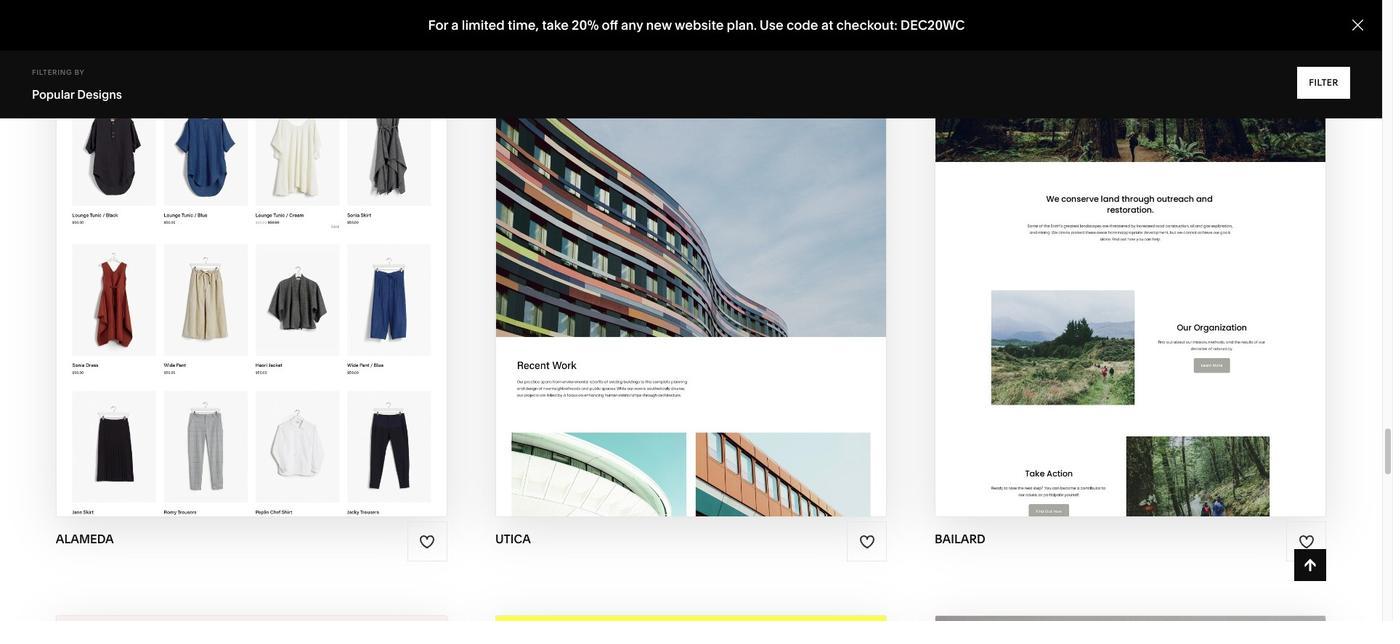 Task type: locate. For each thing, give the bounding box(es) containing it.
preview down start with alameda
[[182, 256, 246, 273]]

0 vertical spatial alameda
[[252, 228, 323, 245]]

0 horizontal spatial bailard
[[935, 532, 986, 546]]

1 horizontal spatial preview
[[636, 256, 699, 273]]

alameda image
[[56, 0, 447, 517]]

1 preview from the left
[[182, 256, 246, 273]]

1 horizontal spatial start
[[618, 228, 662, 245]]

bailard inside button
[[1136, 228, 1198, 245]]

start
[[164, 228, 208, 245], [618, 228, 662, 245], [1048, 228, 1092, 245]]

20%
[[572, 17, 599, 34]]

1 horizontal spatial bailard
[[1136, 228, 1198, 245]]

2 vertical spatial alameda
[[56, 532, 114, 546]]

with
[[212, 228, 249, 245], [665, 228, 702, 245], [1095, 228, 1132, 245]]

use
[[760, 17, 784, 34]]

off
[[602, 17, 618, 34]]

alameda
[[252, 228, 323, 245], [249, 256, 321, 273], [56, 532, 114, 546]]

take
[[542, 17, 569, 34]]

bailard
[[1136, 228, 1198, 245], [935, 532, 986, 546]]

popular
[[32, 87, 75, 102]]

2 horizontal spatial start
[[1048, 228, 1092, 245]]

start for preview utica
[[618, 228, 662, 245]]

0 horizontal spatial preview
[[182, 256, 246, 273]]

1 vertical spatial alameda
[[249, 256, 321, 273]]

for a limited time, take 20% off any new website plan. use code at checkout: dec20wc
[[428, 17, 965, 34]]

preview
[[182, 256, 246, 273], [636, 256, 699, 273]]

a
[[451, 17, 459, 34]]

new
[[646, 17, 672, 34]]

popular designs
[[32, 87, 122, 102]]

preview down start with utica
[[636, 256, 699, 273]]

2 start from the left
[[618, 228, 662, 245]]

start for preview alameda
[[164, 228, 208, 245]]

start with utica button
[[618, 217, 765, 257]]

2 preview from the left
[[636, 256, 699, 273]]

1 horizontal spatial with
[[665, 228, 702, 245]]

1 with from the left
[[212, 228, 249, 245]]

add alameda to your favorites list image
[[419, 534, 435, 550]]

preview for preview utica
[[636, 256, 699, 273]]

add utica to your favorites list image
[[859, 534, 875, 550]]

1 start from the left
[[164, 228, 208, 245]]

by
[[74, 68, 85, 76]]

0 horizontal spatial start
[[164, 228, 208, 245]]

start with alameda
[[164, 228, 323, 245]]

utica
[[705, 228, 749, 245], [703, 256, 747, 273], [495, 532, 531, 546]]

0 vertical spatial bailard
[[1136, 228, 1198, 245]]

carmine image
[[496, 616, 886, 621]]

preview inside preview alameda link
[[182, 256, 246, 273]]

2 vertical spatial utica
[[495, 532, 531, 546]]

preview for preview alameda
[[182, 256, 246, 273]]

2 with from the left
[[665, 228, 702, 245]]

filter button
[[1298, 67, 1351, 99]]

0 vertical spatial utica
[[705, 228, 749, 245]]

0 horizontal spatial with
[[212, 228, 249, 245]]

2 horizontal spatial with
[[1095, 228, 1132, 245]]

preview inside preview utica link
[[636, 256, 699, 273]]

filtering by
[[32, 68, 85, 76]]

start with bailard button
[[1048, 217, 1214, 257]]



Task type: describe. For each thing, give the bounding box(es) containing it.
dec20wc
[[901, 17, 965, 34]]

website
[[675, 17, 724, 34]]

limited
[[462, 17, 505, 34]]

with for utica
[[665, 228, 702, 245]]

with for alameda
[[212, 228, 249, 245]]

add bailard to your favorites list image
[[1299, 534, 1315, 550]]

start with bailard
[[1048, 228, 1198, 245]]

filtering
[[32, 68, 72, 76]]

time,
[[508, 17, 539, 34]]

1 vertical spatial bailard
[[935, 532, 986, 546]]

code
[[787, 17, 819, 34]]

preview alameda
[[182, 256, 321, 273]]

preview utica
[[636, 256, 747, 273]]

plan.
[[727, 17, 757, 34]]

alameda inside button
[[252, 228, 323, 245]]

1 vertical spatial utica
[[703, 256, 747, 273]]

preview alameda link
[[182, 245, 321, 285]]

bailard image
[[936, 0, 1326, 517]]

designs
[[77, 87, 122, 102]]

any
[[621, 17, 643, 34]]

3 with from the left
[[1095, 228, 1132, 245]]

checkout:
[[837, 17, 898, 34]]

noll image
[[56, 616, 447, 621]]

start with utica
[[618, 228, 749, 245]]

3 start from the left
[[1048, 228, 1092, 245]]

utica inside button
[[705, 228, 749, 245]]

filter
[[1309, 77, 1339, 88]]

start with alameda button
[[164, 217, 339, 257]]

preview utica link
[[636, 245, 747, 285]]

ventura image
[[936, 616, 1326, 621]]

back to top image
[[1303, 557, 1319, 573]]

at
[[822, 17, 834, 34]]

utica image
[[496, 0, 886, 517]]

for
[[428, 17, 448, 34]]



Task type: vqa. For each thing, say whether or not it's contained in the screenshot.
Start with Bailard
yes



